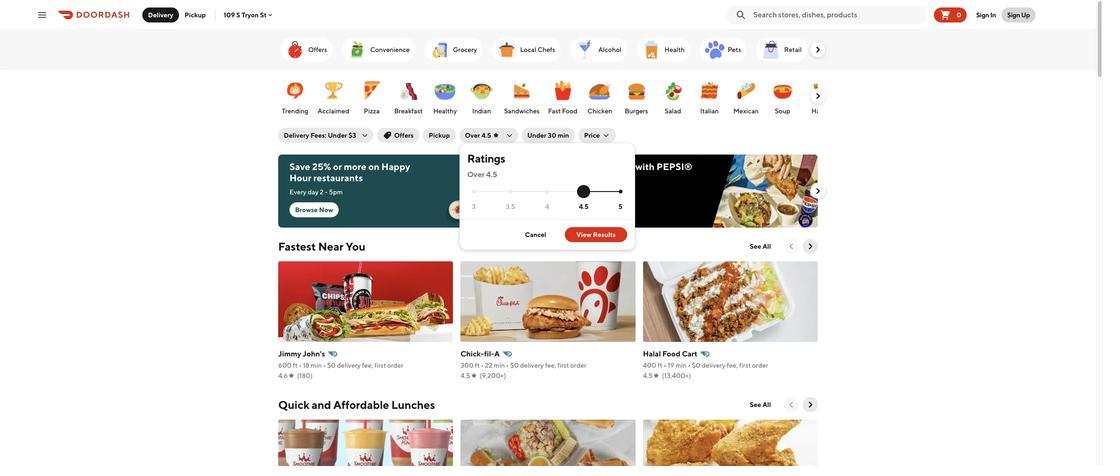 Task type: locate. For each thing, give the bounding box(es) containing it.
pickup button
[[179, 7, 211, 22], [423, 128, 456, 143]]

browse
[[295, 206, 318, 214]]

delivery
[[148, 11, 173, 19], [284, 132, 309, 139]]

0 vertical spatial delivery
[[148, 11, 173, 19]]

sign for sign up
[[1007, 11, 1020, 19]]

4.5 down 'shop now'
[[579, 203, 589, 210]]

pickup for the bottom the 'pickup' button
[[429, 132, 450, 139]]

0 vertical spatial pickup
[[185, 11, 206, 19]]

3 order from the left
[[752, 362, 768, 369]]

2 see from the top
[[750, 401, 761, 408]]

food for fast
[[562, 107, 577, 115]]

$​0
[[327, 362, 336, 369], [510, 362, 519, 369], [692, 362, 701, 369]]

2 under from the left
[[527, 132, 546, 139]]

min right the 19
[[676, 362, 687, 369]]

1 horizontal spatial fee,
[[545, 362, 556, 369]]

delivery up quick and affordable lunches
[[337, 362, 361, 369]]

1 vertical spatial over
[[467, 170, 485, 179]]

over down indian
[[465, 132, 480, 139]]

3.5
[[506, 203, 515, 210]]

see all for fastest near you
[[750, 243, 771, 250]]

2 order from the left
[[570, 362, 586, 369]]

1 order from the left
[[387, 362, 403, 369]]

over
[[465, 132, 480, 139], [467, 170, 485, 179]]

$​0 right 22
[[510, 362, 519, 369]]

now
[[586, 195, 599, 202]]

ft for halal
[[658, 362, 662, 369]]

ft for jimmy
[[293, 362, 298, 369]]

over 4.5 up the 'ratings'
[[465, 132, 491, 139]]

offers
[[308, 46, 327, 53], [394, 132, 414, 139]]

1 vertical spatial food
[[662, 349, 680, 358]]

pickup button left 109
[[179, 7, 211, 22]]

1 see from the top
[[750, 243, 761, 250]]

retail link
[[756, 37, 807, 62]]

food for halal
[[662, 349, 680, 358]]

next button of carousel image
[[813, 45, 823, 54], [813, 91, 823, 101], [806, 242, 815, 251], [806, 400, 815, 409]]

1 vertical spatial see
[[750, 401, 761, 408]]

0 horizontal spatial food
[[562, 107, 577, 115]]

all for quick and affordable lunches
[[763, 401, 771, 408]]

$​0 down the cart on the right of the page
[[692, 362, 701, 369]]

under inside button
[[527, 132, 546, 139]]

0 horizontal spatial $​0
[[327, 362, 336, 369]]

2 fee, from the left
[[545, 362, 556, 369]]

delivery
[[337, 362, 361, 369], [520, 362, 544, 369], [702, 362, 725, 369]]

see for fastest near you
[[750, 243, 761, 250]]

alcohol
[[598, 46, 621, 53]]

30
[[548, 132, 556, 139]]

4.5 up the 'ratings'
[[481, 132, 491, 139]]

2 first from the left
[[558, 362, 569, 369]]

0 horizontal spatial first
[[374, 362, 386, 369]]

0 horizontal spatial order
[[387, 362, 403, 369]]

• left 18
[[299, 362, 302, 369]]

min for jimmy john's
[[311, 362, 322, 369]]

food right fast
[[562, 107, 577, 115]]

6 • from the left
[[688, 362, 691, 369]]

400
[[643, 362, 656, 369]]

4.6
[[278, 372, 288, 379]]

2 horizontal spatial $​0
[[692, 362, 701, 369]]

0 horizontal spatial ft
[[293, 362, 298, 369]]

• left the 19
[[664, 362, 666, 369]]

delivery for delivery
[[148, 11, 173, 19]]

delivery fees: under $3
[[284, 132, 356, 139]]

0 vertical spatial halal
[[811, 107, 827, 115]]

0 horizontal spatial pickup
[[185, 11, 206, 19]]

0 vertical spatial previous button of carousel image
[[787, 242, 796, 251]]

fee, for jimmy john's
[[362, 362, 373, 369]]

under
[[328, 132, 347, 139], [527, 132, 546, 139]]

pickup left 109
[[185, 11, 206, 19]]

1 vertical spatial offers
[[394, 132, 414, 139]]

food up the 19
[[662, 349, 680, 358]]

affordable
[[333, 398, 389, 411]]

1 vertical spatial pickup
[[429, 132, 450, 139]]

1 delivery from the left
[[337, 362, 361, 369]]

1 • from the left
[[299, 362, 302, 369]]

3 fee, from the left
[[727, 362, 738, 369]]

2 horizontal spatial ft
[[658, 362, 662, 369]]

1 horizontal spatial first
[[558, 362, 569, 369]]

• left 22
[[481, 362, 484, 369]]

2 horizontal spatial order
[[752, 362, 768, 369]]

min inside under 30 min button
[[558, 132, 569, 139]]

see all
[[750, 243, 771, 250], [750, 401, 771, 408]]

order
[[387, 362, 403, 369], [570, 362, 586, 369], [752, 362, 768, 369]]

2 previous button of carousel image from the top
[[787, 400, 796, 409]]

300
[[461, 362, 474, 369]]

1 horizontal spatial delivery
[[284, 132, 309, 139]]

0 vertical spatial see
[[750, 243, 761, 250]]

1 previous button of carousel image from the top
[[787, 242, 796, 251]]

delivery inside button
[[148, 11, 173, 19]]

over 4.5 inside button
[[465, 132, 491, 139]]

3 first from the left
[[739, 362, 751, 369]]

healthy
[[433, 107, 457, 115]]

2 all from the top
[[763, 401, 771, 408]]

1 horizontal spatial pickup
[[429, 132, 450, 139]]

chick-fil-a
[[461, 349, 500, 358]]

1 horizontal spatial delivery
[[520, 362, 544, 369]]

1 sign from the left
[[976, 11, 989, 19]]

are
[[590, 161, 604, 172]]

lunches
[[391, 398, 435, 411]]

up
[[1021, 11, 1030, 19]]

(180)
[[297, 372, 313, 379]]

3 $​0 from the left
[[692, 362, 701, 369]]

1 horizontal spatial order
[[570, 362, 586, 369]]

min for chick-fil-a
[[494, 362, 505, 369]]

2 sign from the left
[[1007, 11, 1020, 19]]

0 vertical spatial see all
[[750, 243, 771, 250]]

acclaimed link
[[316, 74, 351, 118]]

offers down breakfast at left top
[[394, 132, 414, 139]]

2 see all link from the top
[[744, 397, 777, 412]]

0 vertical spatial all
[[763, 243, 771, 250]]

• down john's on the left bottom of page
[[323, 362, 326, 369]]

delivery for delivery fees: under $3
[[284, 132, 309, 139]]

2 see all from the top
[[750, 401, 771, 408]]

pizza
[[364, 107, 380, 115]]

sandwiches
[[504, 107, 540, 115]]

(13,400+)
[[662, 372, 691, 379]]

tacos are better with pepsi®
[[563, 161, 692, 172]]

0 vertical spatial over 4.5
[[465, 132, 491, 139]]

alcohol image
[[574, 38, 596, 61]]

3 delivery from the left
[[702, 362, 725, 369]]

1 $​0 from the left
[[327, 362, 336, 369]]

offers right offers icon
[[308, 46, 327, 53]]

fee, for halal food cart
[[727, 362, 738, 369]]

delivery right the 19
[[702, 362, 725, 369]]

2 ft from the left
[[475, 362, 480, 369]]

1 all from the top
[[763, 243, 771, 250]]

0 horizontal spatial under
[[328, 132, 347, 139]]

1 see all link from the top
[[744, 239, 777, 254]]

0 vertical spatial food
[[562, 107, 577, 115]]

ft right 400
[[658, 362, 662, 369]]

halal
[[811, 107, 827, 115], [643, 349, 661, 358]]

•
[[299, 362, 302, 369], [323, 362, 326, 369], [481, 362, 484, 369], [506, 362, 509, 369], [664, 362, 666, 369], [688, 362, 691, 369]]

0 horizontal spatial offers
[[308, 46, 327, 53]]

1 horizontal spatial ft
[[475, 362, 480, 369]]

1 horizontal spatial food
[[662, 349, 680, 358]]

ft
[[293, 362, 298, 369], [475, 362, 480, 369], [658, 362, 662, 369]]

5pm
[[329, 188, 343, 196]]

min
[[558, 132, 569, 139], [311, 362, 322, 369], [494, 362, 505, 369], [676, 362, 687, 369]]

1 horizontal spatial halal
[[811, 107, 827, 115]]

pickup down 'healthy' on the left top of the page
[[429, 132, 450, 139]]

fastest near you link
[[278, 239, 365, 254]]

st
[[260, 11, 267, 19]]

1 vertical spatial all
[[763, 401, 771, 408]]

day
[[308, 188, 319, 196]]

min right 30
[[558, 132, 569, 139]]

chick-
[[461, 349, 484, 358]]

1 horizontal spatial under
[[527, 132, 546, 139]]

1 under from the left
[[328, 132, 347, 139]]

min for halal food cart
[[676, 362, 687, 369]]

$​0 right 18
[[327, 362, 336, 369]]

0 vertical spatial see all link
[[744, 239, 777, 254]]

1 first from the left
[[374, 362, 386, 369]]

sign for sign in
[[976, 11, 989, 19]]

0 vertical spatial pickup button
[[179, 7, 211, 22]]

tacos
[[563, 161, 588, 172]]

quick and affordable lunches link
[[278, 397, 435, 412]]

over 4.5
[[465, 132, 491, 139], [467, 170, 497, 179]]

ft right 300
[[475, 362, 480, 369]]

burgers
[[625, 107, 648, 115]]

1 ft from the left
[[293, 362, 298, 369]]

pickup for the leftmost the 'pickup' button
[[185, 11, 206, 19]]

(9,200+)
[[480, 372, 506, 379]]

min right 18
[[311, 362, 322, 369]]

offers link
[[280, 37, 333, 62]]

3 • from the left
[[481, 362, 484, 369]]

view results
[[576, 231, 616, 238]]

0 horizontal spatial halal
[[643, 349, 661, 358]]

1 horizontal spatial $​0
[[510, 362, 519, 369]]

1 horizontal spatial pickup button
[[423, 128, 456, 143]]

1 vertical spatial see all link
[[744, 397, 777, 412]]

order for chick-fil-a
[[570, 362, 586, 369]]

trending link
[[279, 74, 311, 118]]

over 4.5 down the 'ratings'
[[467, 170, 497, 179]]

fastest near you
[[278, 240, 365, 253]]

halal for halal food cart
[[643, 349, 661, 358]]

now
[[319, 206, 333, 214]]

1 see all from the top
[[750, 243, 771, 250]]

3 ft from the left
[[658, 362, 662, 369]]

pets
[[728, 46, 741, 53]]

ft right 600
[[293, 362, 298, 369]]

better
[[605, 161, 634, 172]]

2 horizontal spatial first
[[739, 362, 751, 369]]

delivery button
[[142, 7, 179, 22]]

sign left in
[[976, 11, 989, 19]]

all
[[763, 243, 771, 250], [763, 401, 771, 408]]

to
[[580, 177, 586, 185]]

under left 30
[[527, 132, 546, 139]]

1 horizontal spatial offers
[[394, 132, 414, 139]]

1 fee, from the left
[[362, 362, 373, 369]]

min right 22
[[494, 362, 505, 369]]

0 horizontal spatial sign
[[976, 11, 989, 19]]

over 4.5 button
[[459, 128, 518, 143]]

halal right soup
[[811, 107, 827, 115]]

1 vertical spatial halal
[[643, 349, 661, 358]]

1 horizontal spatial sign
[[1007, 11, 1020, 19]]

4.5 inside over 4.5 button
[[481, 132, 491, 139]]

under left $3
[[328, 132, 347, 139]]

1 vertical spatial see all
[[750, 401, 771, 408]]

1 vertical spatial delivery
[[284, 132, 309, 139]]

previous button of carousel image
[[787, 242, 796, 251], [787, 400, 796, 409]]

2 delivery from the left
[[520, 362, 544, 369]]

0 horizontal spatial delivery
[[337, 362, 361, 369]]

cancel
[[525, 231, 546, 238]]

0 horizontal spatial fee,
[[362, 362, 373, 369]]

Store search: begin typing to search for stores available on DoorDash text field
[[753, 10, 923, 20]]

2 $​0 from the left
[[510, 362, 519, 369]]

all for fastest near you
[[763, 243, 771, 250]]

see all link for fastest near you
[[744, 239, 777, 254]]

• right 22
[[506, 362, 509, 369]]

pickup button down 'healthy' on the left top of the page
[[423, 128, 456, 143]]

2 horizontal spatial fee,
[[727, 362, 738, 369]]

see all link for quick and affordable lunches
[[744, 397, 777, 412]]

jimmy john's
[[278, 349, 325, 358]]

convenience
[[370, 46, 410, 53]]

jimmy
[[278, 349, 301, 358]]

sign
[[976, 11, 989, 19], [1007, 11, 1020, 19]]

and
[[312, 398, 331, 411]]

delivery right 22
[[520, 362, 544, 369]]

first for halal food cart
[[739, 362, 751, 369]]

halal up 400
[[643, 349, 661, 358]]

0
[[957, 11, 961, 19]]

fee,
[[362, 362, 373, 369], [545, 362, 556, 369], [727, 362, 738, 369]]

results
[[593, 231, 616, 238]]

109 s tryon st button
[[224, 11, 274, 19]]

0 vertical spatial over
[[465, 132, 480, 139]]

sign left "up"
[[1007, 11, 1020, 19]]

• down the cart on the right of the page
[[688, 362, 691, 369]]

0 vertical spatial offers
[[308, 46, 327, 53]]

0 horizontal spatial delivery
[[148, 11, 173, 19]]

see all for quick and affordable lunches
[[750, 401, 771, 408]]

over up 3 stars and over icon
[[467, 170, 485, 179]]

1 vertical spatial previous button of carousel image
[[787, 400, 796, 409]]

2 horizontal spatial delivery
[[702, 362, 725, 369]]



Task type: vqa. For each thing, say whether or not it's contained in the screenshot.


Task type: describe. For each thing, give the bounding box(es) containing it.
offers inside the offers button
[[394, 132, 414, 139]]

18
[[303, 362, 309, 369]]

browse now
[[295, 206, 333, 214]]

over inside button
[[465, 132, 480, 139]]

delivery for halal food cart
[[702, 362, 725, 369]]

4 • from the left
[[506, 362, 509, 369]]

0 button
[[934, 7, 967, 22]]

order for halal food cart
[[752, 362, 768, 369]]

pets link
[[700, 37, 747, 62]]

john's
[[303, 349, 325, 358]]

you
[[346, 240, 365, 253]]

-
[[325, 188, 328, 196]]

109 s tryon st
[[224, 11, 267, 19]]

300 ft • 22 min • $​0 delivery fee, first order
[[461, 362, 586, 369]]

every day 2 - 5pm
[[289, 188, 343, 196]]

view results button
[[565, 227, 627, 242]]

offers inside the offers link
[[308, 46, 327, 53]]

2
[[320, 188, 324, 196]]

5
[[618, 203, 622, 210]]

retail
[[784, 46, 802, 53]]

5 stars and over image
[[619, 190, 622, 194]]

25%
[[312, 161, 331, 172]]

local chefs
[[520, 46, 555, 53]]

view
[[576, 231, 592, 238]]

fee, for chick-fil-a
[[545, 362, 556, 369]]

more
[[344, 161, 366, 172]]

delivery for jimmy john's
[[337, 362, 361, 369]]

cart
[[682, 349, 697, 358]]

see for quick and affordable lunches
[[750, 401, 761, 408]]

local chefs image
[[496, 38, 518, 61]]

indian
[[472, 107, 491, 115]]

109
[[224, 11, 235, 19]]

ft for chick-
[[475, 362, 480, 369]]

halal food cart
[[643, 349, 697, 358]]

order for jimmy john's
[[387, 362, 403, 369]]

s
[[236, 11, 240, 19]]

4
[[545, 203, 549, 210]]

fastest
[[278, 240, 316, 253]]

happy
[[381, 161, 410, 172]]

under 30 min
[[527, 132, 569, 139]]

convenience image
[[346, 38, 368, 61]]

22
[[485, 362, 492, 369]]

19
[[668, 362, 674, 369]]

restaurants
[[313, 172, 363, 183]]

shop now button
[[563, 191, 604, 206]]

400 ft • 19 min • $​0 delivery fee, first order
[[643, 362, 768, 369]]

local
[[520, 46, 536, 53]]

5 • from the left
[[664, 362, 666, 369]]

on
[[368, 161, 380, 172]]

next button of carousel image
[[813, 186, 823, 196]]

chefs
[[538, 46, 555, 53]]

3 stars and over image
[[472, 190, 476, 194]]

mexican
[[733, 107, 759, 115]]

previous button of carousel image for fastest near you
[[787, 242, 796, 251]]

shop
[[569, 195, 584, 202]]

italian
[[700, 107, 719, 115]]

delivery for chick-fil-a
[[520, 362, 544, 369]]

quick
[[278, 398, 309, 411]]

grocery image
[[429, 38, 451, 61]]

$3
[[348, 132, 356, 139]]

previous button of carousel image for quick and affordable lunches
[[787, 400, 796, 409]]

sign up link
[[1002, 7, 1036, 22]]

4.5 down the 'ratings'
[[486, 170, 497, 179]]

trending
[[282, 107, 308, 115]]

600
[[278, 362, 292, 369]]

health link
[[636, 37, 690, 62]]

every
[[289, 188, 306, 196]]

first for chick-fil-a
[[558, 362, 569, 369]]

1 vertical spatial over 4.5
[[467, 170, 497, 179]]

pets image
[[703, 38, 726, 61]]

shop now
[[569, 195, 599, 202]]

tryon
[[242, 11, 259, 19]]

price
[[584, 132, 600, 139]]

retail image
[[760, 38, 782, 61]]

fil-
[[484, 349, 494, 358]]

4 stars and over image
[[545, 190, 549, 194]]

health
[[665, 46, 685, 53]]

$​0 for jimmy john's
[[327, 362, 336, 369]]

soup
[[775, 107, 790, 115]]

$​0 for chick-fil-a
[[510, 362, 519, 369]]

first for jimmy john's
[[374, 362, 386, 369]]

hour
[[289, 172, 311, 183]]

offers button
[[377, 128, 419, 143]]

under 30 min button
[[522, 128, 575, 143]]

quick and affordable lunches
[[278, 398, 435, 411]]

4.5 down 300
[[461, 372, 470, 379]]

save
[[289, 161, 310, 172]]

open menu image
[[37, 9, 48, 20]]

fast
[[548, 107, 561, 115]]

with
[[635, 161, 655, 172]]

halal for halal
[[811, 107, 827, 115]]

1 vertical spatial pickup button
[[423, 128, 456, 143]]

local chefs link
[[492, 37, 561, 62]]

3.5 stars and over image
[[509, 190, 512, 194]]

3
[[472, 203, 476, 210]]

alcohol link
[[570, 37, 627, 62]]

ratings
[[467, 152, 505, 165]]

price button
[[578, 128, 616, 143]]

grocery
[[453, 46, 477, 53]]

or
[[333, 161, 342, 172]]

near
[[318, 240, 343, 253]]

fees:
[[311, 132, 327, 139]]

salad
[[665, 107, 681, 115]]

crave
[[588, 177, 604, 185]]

2 • from the left
[[323, 362, 326, 369]]

health image
[[640, 38, 663, 61]]

more
[[563, 177, 579, 185]]

sign in
[[976, 11, 996, 19]]

breakfast
[[394, 107, 423, 115]]

600 ft • 18 min • $​0 delivery fee, first order
[[278, 362, 403, 369]]

4.5 down 400
[[643, 372, 653, 379]]

offers image
[[284, 38, 306, 61]]

0 horizontal spatial pickup button
[[179, 7, 211, 22]]

$​0 for halal food cart
[[692, 362, 701, 369]]



